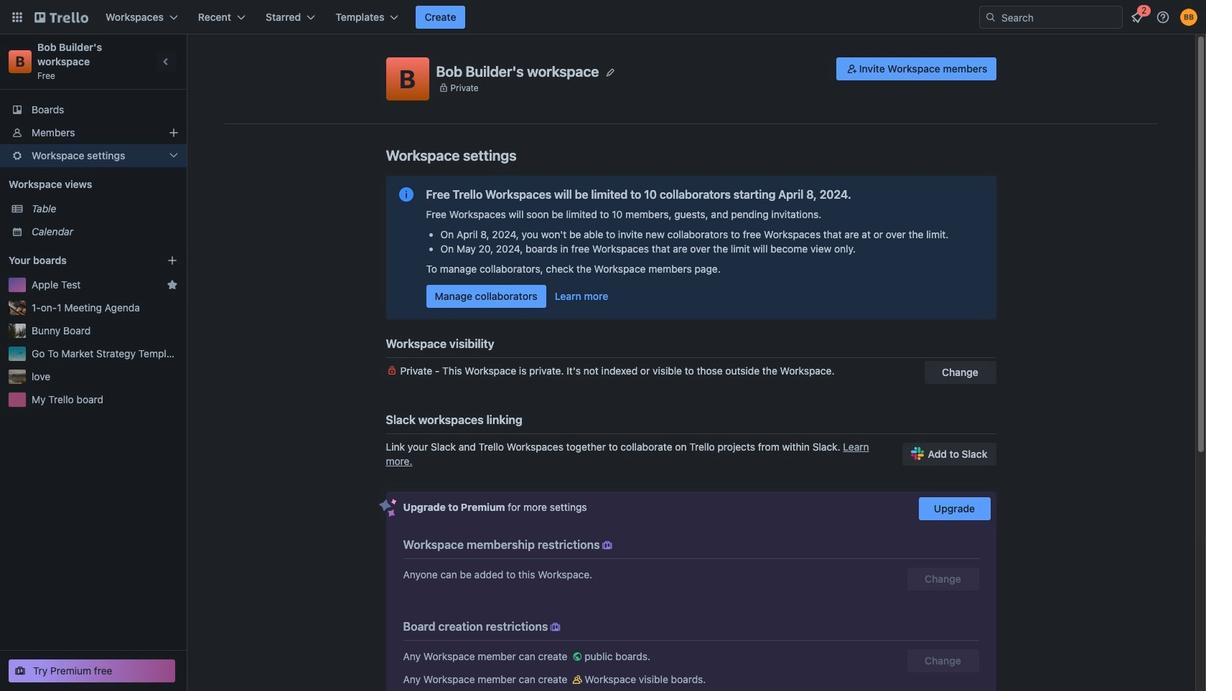 Task type: locate. For each thing, give the bounding box(es) containing it.
bob builder (bobbuilder40) image
[[1181, 9, 1198, 26]]

your boards with 6 items element
[[9, 252, 145, 269]]

sparkle image
[[379, 499, 397, 518]]

back to home image
[[34, 6, 88, 29]]

sm image
[[845, 62, 859, 76], [600, 539, 614, 553], [548, 620, 563, 635], [570, 673, 585, 687]]

sm image
[[570, 650, 585, 664]]

starred icon image
[[167, 279, 178, 291]]

Search field
[[997, 6, 1122, 28]]

add board image
[[167, 255, 178, 266]]



Task type: vqa. For each thing, say whether or not it's contained in the screenshot.
Barb Dwyer (barbdwyer3) image
no



Task type: describe. For each thing, give the bounding box(es) containing it.
open information menu image
[[1156, 10, 1171, 24]]

search image
[[985, 11, 997, 23]]

primary element
[[0, 0, 1206, 34]]

workspace navigation collapse icon image
[[157, 52, 177, 72]]

2 notifications image
[[1129, 9, 1146, 26]]



